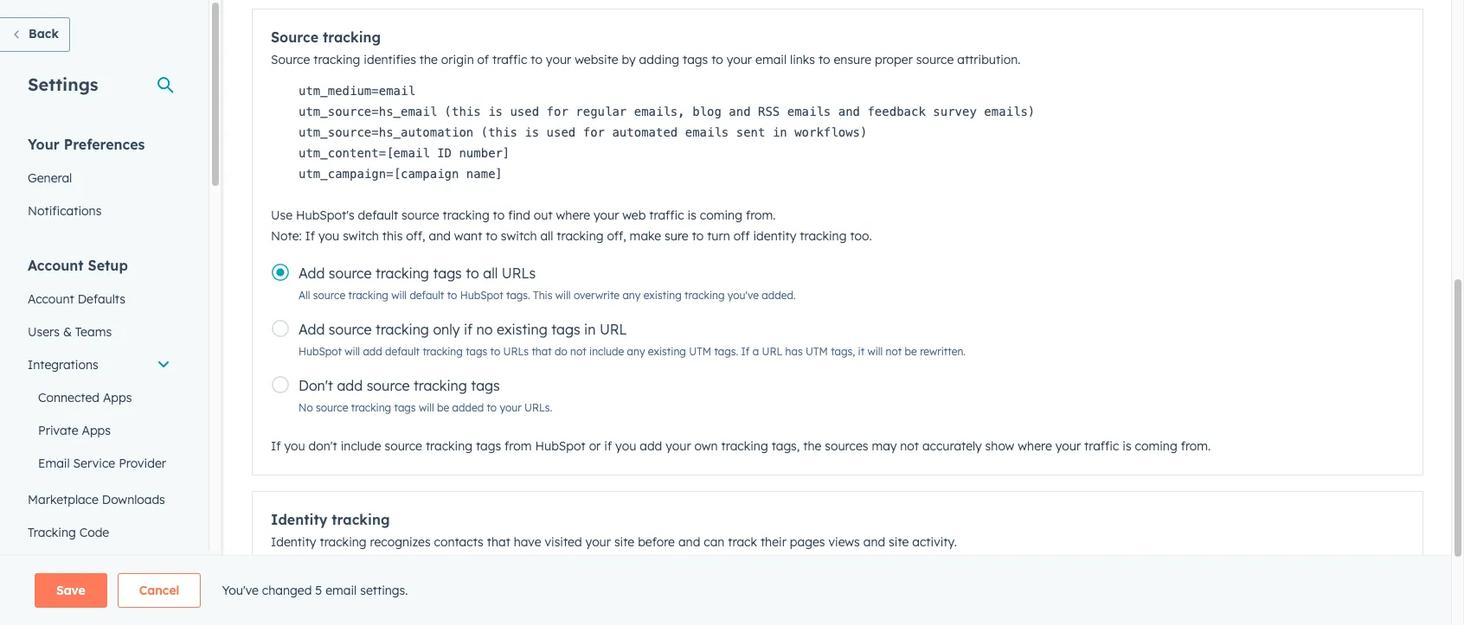 Task type: describe. For each thing, give the bounding box(es) containing it.
downloads
[[102, 492, 165, 508]]

in inside 'add source tracking only if no existing tags in url hubspot will add default tracking tags to urls that do not include any existing utm tags. if a url has utm tags, it will not be rewritten.'
[[584, 321, 596, 338]]

2 source from the top
[[271, 52, 310, 68]]

find
[[508, 208, 530, 223]]

marketplace
[[28, 492, 99, 508]]

hubspot inside 'add source tracking only if no existing tags in url hubspot will add default tracking tags to urls that do not include any existing utm tags. if a url has utm tags, it will not be rewritten.'
[[299, 345, 342, 358]]

1 identity from the top
[[271, 511, 327, 529]]

2 vertical spatial existing
[[648, 345, 686, 358]]

hsenc=[tracking id] (this is used used for identity tracking) _hsmi=[tracking id] (this is used for email click tracking)
[[299, 577, 744, 612]]

private apps
[[38, 423, 111, 439]]

integrations button
[[17, 349, 181, 382]]

2 identity from the top
[[271, 535, 316, 550]]

will right it
[[868, 345, 883, 358]]

that inside 'add source tracking only if no existing tags in url hubspot will add default tracking tags to urls that do not include any existing utm tags. if a url has utm tags, it will not be rewritten.'
[[532, 345, 552, 358]]

2 id] from the top
[[415, 598, 437, 612]]

automated
[[612, 125, 678, 139]]

not for url
[[570, 345, 587, 358]]

source right don't
[[367, 377, 410, 395]]

2 horizontal spatial you
[[615, 439, 636, 454]]

is inside use hubspot's default source tracking to find out where your web traffic is coming from. note: if you switch this off, and want to switch all tracking off, make sure to turn off identity tracking too.
[[688, 208, 697, 223]]

general
[[28, 170, 72, 186]]

_hsmi=[tracking
[[299, 598, 408, 612]]

1 off, from the left
[[406, 228, 425, 244]]

emails)
[[984, 105, 1035, 119]]

marketplace downloads link
[[17, 484, 181, 517]]

from. inside use hubspot's default source tracking to find out where your web traffic is coming from. note: if you switch this off, and want to switch all tracking off, make sure to turn off identity tracking too.
[[746, 208, 776, 223]]

email inside hsenc=[tracking id] (this is used used for identity tracking) _hsmi=[tracking id] (this is used for email click tracking)
[[576, 598, 612, 612]]

in inside utm_medium=email utm_source=hs_email (this is used for regular emails, blog and rss emails and feedback survey emails) utm_source=hs_automation (this is used for automated emails sent in workflows) utm_content=[email id number] utm_campaign=[campaign name]
[[773, 125, 787, 139]]

private
[[38, 423, 78, 439]]

this
[[382, 228, 403, 244]]

tags up do
[[551, 321, 580, 338]]

1 site from the left
[[614, 535, 635, 550]]

0 horizontal spatial include
[[341, 439, 381, 454]]

activity.
[[912, 535, 957, 550]]

1 vertical spatial url
[[762, 345, 783, 358]]

source inside source tracking source tracking identifies the origin of traffic to your website by adding tags to your email links to ensure proper source attribution.
[[916, 52, 954, 68]]

traffic inside source tracking source tracking identifies the origin of traffic to your website by adding tags to your email links to ensure proper source attribution.
[[492, 52, 527, 68]]

save button
[[35, 574, 107, 608]]

for down visited
[[547, 598, 568, 612]]

1 vertical spatial if
[[604, 439, 612, 454]]

hubspot inside add source tracking tags to all urls all source tracking will default to hubspot tags. this will overwrite any existing tracking you've added.
[[460, 289, 503, 302]]

make
[[630, 228, 661, 244]]

to left turn
[[692, 228, 704, 244]]

the inside source tracking source tracking identifies the origin of traffic to your website by adding tags to your email links to ensure proper source attribution.
[[420, 52, 438, 68]]

cancel
[[139, 583, 179, 599]]

for left regular
[[547, 105, 568, 119]]

don't add source tracking tags no source tracking tags will be added to your urls.
[[299, 377, 552, 415]]

tags. inside add source tracking tags to all urls all source tracking will default to hubspot tags. this will overwrite any existing tracking you've added.
[[506, 289, 530, 302]]

source inside use hubspot's default source tracking to find out where your web traffic is coming from. note: if you switch this off, and want to switch all tracking off, make sure to turn off identity tracking too.
[[402, 208, 439, 223]]

email service provider
[[38, 456, 166, 472]]

has
[[785, 345, 803, 358]]

their
[[761, 535, 787, 550]]

use hubspot's default source tracking to find out where your web traffic is coming from. note: if you switch this off, and want to switch all tracking off, make sure to turn off identity tracking too.
[[271, 208, 872, 244]]

can
[[704, 535, 725, 550]]

tags inside add source tracking tags to all urls all source tracking will default to hubspot tags. this will overwrite any existing tracking you've added.
[[433, 265, 462, 282]]

service
[[73, 456, 115, 472]]

your left website
[[546, 52, 571, 68]]

back link
[[0, 17, 70, 52]]

own
[[695, 439, 718, 454]]

private apps link
[[17, 415, 181, 447]]

connected
[[38, 390, 100, 406]]

adding
[[639, 52, 679, 68]]

identifies
[[364, 52, 416, 68]]

apps for connected apps
[[103, 390, 132, 406]]

account setup element
[[17, 256, 181, 615]]

1 vertical spatial tags,
[[772, 439, 800, 454]]

identity inside use hubspot's default source tracking to find out where your web traffic is coming from. note: if you switch this off, and want to switch all tracking off, make sure to turn off identity tracking too.
[[753, 228, 797, 244]]

urls inside add source tracking tags to all urls all source tracking will default to hubspot tags. this will overwrite any existing tracking you've added.
[[502, 265, 536, 282]]

2 vertical spatial traffic
[[1084, 439, 1119, 454]]

1 horizontal spatial coming
[[1135, 439, 1178, 454]]

web
[[622, 208, 646, 223]]

to down want
[[466, 265, 479, 282]]

changed
[[262, 583, 312, 599]]

notifications
[[28, 203, 102, 219]]

add for add source tracking only if no existing tags in url
[[299, 321, 325, 338]]

this
[[533, 289, 553, 302]]

back
[[29, 26, 59, 42]]

account defaults link
[[17, 283, 181, 316]]

save
[[56, 583, 85, 599]]

any inside 'add source tracking only if no existing tags in url hubspot will add default tracking tags to urls that do not include any existing utm tags. if a url has utm tags, it will not be rewritten.'
[[627, 345, 645, 358]]

will right "this" at the top of the page
[[555, 289, 571, 302]]

tags down no
[[466, 345, 487, 358]]

will down this
[[391, 289, 407, 302]]

tracking
[[28, 525, 76, 541]]

add source tracking tags to all urls all source tracking will default to hubspot tags. this will overwrite any existing tracking you've added.
[[299, 265, 796, 302]]

identity tracking identity tracking recognizes contacts that have visited your site before and can track their pages views and site activity.
[[271, 511, 957, 550]]

links
[[790, 52, 815, 68]]

add for don't
[[640, 439, 662, 454]]

and up sent
[[729, 105, 751, 119]]

add inside don't add source tracking tags no source tracking tags will be added to your urls.
[[337, 377, 363, 395]]

you've
[[222, 583, 259, 599]]

integrations
[[28, 357, 98, 373]]

0 vertical spatial tracking)
[[678, 577, 744, 591]]

regular
[[576, 105, 627, 119]]

to right links
[[819, 52, 830, 68]]

traffic inside use hubspot's default source tracking to find out where your web traffic is coming from. note: if you switch this off, and want to switch all tracking off, make sure to turn off identity tracking too.
[[649, 208, 684, 223]]

do
[[555, 345, 567, 358]]

not right it
[[886, 345, 902, 358]]

add for add source tracking tags to all urls
[[299, 265, 325, 282]]

blog
[[692, 105, 722, 119]]

0 horizontal spatial if
[[271, 439, 281, 454]]

users
[[28, 325, 60, 340]]

all
[[299, 289, 310, 302]]

you've
[[728, 289, 759, 302]]

hsenc=[tracking
[[299, 577, 408, 591]]

all inside use hubspot's default source tracking to find out where your web traffic is coming from. note: if you switch this off, and want to switch all tracking off, make sure to turn off identity tracking too.
[[540, 228, 553, 244]]

email
[[38, 456, 70, 472]]

urls inside 'add source tracking only if no existing tags in url hubspot will add default tracking tags to urls that do not include any existing utm tags. if a url has utm tags, it will not be rewritten.'
[[503, 345, 529, 358]]

and inside use hubspot's default source tracking to find out where your web traffic is coming from. note: if you switch this off, and want to switch all tracking off, make sure to turn off identity tracking too.
[[429, 228, 451, 244]]

from
[[505, 439, 532, 454]]

1 vertical spatial where
[[1018, 439, 1052, 454]]

don't
[[309, 439, 337, 454]]

source right no
[[316, 402, 348, 415]]

utm_medium=email utm_source=hs_email (this is used for regular emails, blog and rss emails and feedback survey emails) utm_source=hs_automation (this is used for automated emails sent in workflows) utm_content=[email id number] utm_campaign=[campaign name]
[[299, 84, 1035, 181]]

website
[[575, 52, 618, 68]]

for down identity tracking identity tracking recognizes contacts that have visited your site before and can track their pages views and site activity.
[[583, 577, 605, 591]]

5
[[315, 583, 322, 599]]

that inside identity tracking identity tracking recognizes contacts that have visited your site before and can track their pages views and site activity.
[[487, 535, 511, 550]]

for down regular
[[583, 125, 605, 139]]

have
[[514, 535, 541, 550]]

users & teams
[[28, 325, 112, 340]]

tracking code link
[[17, 517, 181, 550]]

add source tracking only if no existing tags in url hubspot will add default tracking tags to urls that do not include any existing utm tags. if a url has utm tags, it will not be rewritten.
[[299, 321, 966, 358]]

name]
[[466, 167, 503, 181]]

you've changed 5 email settings.
[[222, 583, 408, 599]]

tags, inside 'add source tracking only if no existing tags in url hubspot will add default tracking tags to urls that do not include any existing utm tags. if a url has utm tags, it will not be rewritten.'
[[831, 345, 855, 358]]

origin
[[441, 52, 474, 68]]

to up only
[[447, 289, 457, 302]]

1 id] from the top
[[415, 577, 437, 591]]

1 utm from the left
[[689, 345, 711, 358]]

email service provider link
[[17, 447, 181, 480]]

and up workflows)
[[838, 105, 860, 119]]

to right the of
[[531, 52, 543, 68]]

sure
[[665, 228, 689, 244]]

to left find
[[493, 208, 505, 223]]



Task type: vqa. For each thing, say whether or not it's contained in the screenshot.
identifies
yes



Task type: locate. For each thing, give the bounding box(es) containing it.
urls left do
[[503, 345, 529, 358]]

identity inside hsenc=[tracking id] (this is used used for identity tracking) _hsmi=[tracking id] (this is used for email click tracking)
[[612, 577, 671, 591]]

utm_source=hs_email
[[299, 105, 437, 119]]

default inside use hubspot's default source tracking to find out where your web traffic is coming from. note: if you switch this off, and want to switch all tracking off, make sure to turn off identity tracking too.
[[358, 208, 398, 223]]

your preferences
[[28, 136, 145, 153]]

settings.
[[360, 583, 408, 599]]

0 vertical spatial url
[[600, 321, 627, 338]]

add inside 'add source tracking only if no existing tags in url hubspot will add default tracking tags to urls that do not include any existing utm tags. if a url has utm tags, it will not be rewritten.'
[[299, 321, 325, 338]]

0 horizontal spatial off,
[[406, 228, 425, 244]]

1 horizontal spatial in
[[773, 125, 787, 139]]

emails down blog
[[685, 125, 729, 139]]

will left added
[[419, 402, 434, 415]]

to right added
[[487, 402, 497, 415]]

id]
[[415, 577, 437, 591], [415, 598, 437, 612]]

2 vertical spatial add
[[640, 439, 662, 454]]

any right do
[[627, 345, 645, 358]]

marketplace downloads
[[28, 492, 165, 508]]

your left links
[[727, 52, 752, 68]]

if left don't
[[271, 439, 281, 454]]

1 vertical spatial if
[[741, 345, 750, 358]]

2 vertical spatial hubspot
[[535, 439, 586, 454]]

1 horizontal spatial include
[[589, 345, 624, 358]]

add inside 'add source tracking only if no existing tags in url hubspot will add default tracking tags to urls that do not include any existing utm tags. if a url has utm tags, it will not be rewritten.'
[[363, 345, 382, 358]]

is
[[488, 105, 503, 119], [525, 125, 539, 139], [688, 208, 697, 223], [1123, 439, 1132, 454], [488, 577, 503, 591], [488, 598, 503, 612]]

0 horizontal spatial be
[[437, 402, 449, 415]]

0 horizontal spatial email
[[326, 583, 357, 599]]

accurately
[[922, 439, 982, 454]]

your preferences element
[[17, 135, 181, 228]]

source up this
[[402, 208, 439, 223]]

by
[[622, 52, 636, 68]]

don't
[[299, 377, 333, 395]]

account
[[28, 257, 84, 274], [28, 292, 74, 307]]

1 add from the top
[[299, 265, 325, 282]]

email
[[756, 52, 787, 68], [326, 583, 357, 599], [576, 598, 612, 612]]

0 vertical spatial any
[[623, 289, 641, 302]]

tracking
[[323, 29, 381, 46], [313, 52, 360, 68], [443, 208, 490, 223], [557, 228, 604, 244], [800, 228, 847, 244], [376, 265, 429, 282], [348, 289, 389, 302], [685, 289, 725, 302], [376, 321, 429, 338], [423, 345, 463, 358], [414, 377, 467, 395], [351, 402, 391, 415], [426, 439, 473, 454], [721, 439, 768, 454], [332, 511, 390, 529], [320, 535, 367, 550]]

url right a
[[762, 345, 783, 358]]

hubspot up don't
[[299, 345, 342, 358]]

1 horizontal spatial tags.
[[714, 345, 738, 358]]

your right show
[[1056, 439, 1081, 454]]

add down all
[[299, 321, 325, 338]]

sent
[[736, 125, 765, 139]]

off
[[734, 228, 750, 244]]

general link
[[17, 162, 181, 195]]

2 account from the top
[[28, 292, 74, 307]]

or
[[589, 439, 601, 454]]

0 vertical spatial default
[[358, 208, 398, 223]]

your left web
[[594, 208, 619, 223]]

tags right adding
[[683, 52, 708, 68]]

hubspot left or
[[535, 439, 586, 454]]

tags.
[[506, 289, 530, 302], [714, 345, 738, 358]]

your inside identity tracking identity tracking recognizes contacts that have visited your site before and can track their pages views and site activity.
[[586, 535, 611, 550]]

urls up "this" at the top of the page
[[502, 265, 536, 282]]

1 vertical spatial any
[[627, 345, 645, 358]]

2 vertical spatial default
[[385, 345, 420, 358]]

utm right has
[[806, 345, 828, 358]]

include right do
[[589, 345, 624, 358]]

existing inside add source tracking tags to all urls all source tracking will default to hubspot tags. this will overwrite any existing tracking you've added.
[[644, 289, 682, 302]]

include inside 'add source tracking only if no existing tags in url hubspot will add default tracking tags to urls that do not include any existing utm tags. if a url has utm tags, it will not be rewritten.'
[[589, 345, 624, 358]]

1 vertical spatial the
[[803, 439, 822, 454]]

overwrite
[[574, 289, 620, 302]]

views
[[829, 535, 860, 550]]

default inside 'add source tracking only if no existing tags in url hubspot will add default tracking tags to urls that do not include any existing utm tags. if a url has utm tags, it will not be rewritten.'
[[385, 345, 420, 358]]

1 vertical spatial from.
[[1181, 439, 1211, 454]]

and left want
[[429, 228, 451, 244]]

ensure
[[834, 52, 872, 68]]

apps for private apps
[[82, 423, 111, 439]]

if inside 'add source tracking only if no existing tags in url hubspot will add default tracking tags to urls that do not include any existing utm tags. if a url has utm tags, it will not be rewritten.'
[[464, 321, 473, 338]]

recognizes
[[370, 535, 431, 550]]

email right 5
[[326, 583, 357, 599]]

used
[[510, 105, 539, 119], [547, 125, 576, 139], [510, 577, 539, 591], [547, 577, 576, 591], [510, 598, 539, 612]]

default up don't add source tracking tags no source tracking tags will be added to your urls.
[[385, 345, 420, 358]]

1 vertical spatial in
[[584, 321, 596, 338]]

added.
[[762, 289, 796, 302]]

source inside 'add source tracking only if no existing tags in url hubspot will add default tracking tags to urls that do not include any existing utm tags. if a url has utm tags, it will not be rewritten.'
[[329, 321, 372, 338]]

0 vertical spatial identity
[[753, 228, 797, 244]]

add up all
[[299, 265, 325, 282]]

will inside don't add source tracking tags no source tracking tags will be added to your urls.
[[419, 402, 434, 415]]

0 vertical spatial coming
[[700, 208, 742, 223]]

utm_medium=email
[[299, 84, 415, 98]]

add for tracking
[[363, 345, 382, 358]]

rss
[[758, 105, 780, 119]]

0 vertical spatial tags.
[[506, 289, 530, 302]]

to up blog
[[711, 52, 723, 68]]

proper
[[875, 52, 913, 68]]

1 vertical spatial existing
[[497, 321, 548, 338]]

email inside source tracking source tracking identifies the origin of traffic to your website by adding tags to your email links to ensure proper source attribution.
[[756, 52, 787, 68]]

account for account defaults
[[28, 292, 74, 307]]

the
[[420, 52, 438, 68], [803, 439, 822, 454]]

source down hubspot's on the top of the page
[[329, 265, 372, 282]]

emails,
[[634, 105, 685, 119]]

0 horizontal spatial site
[[614, 535, 635, 550]]

1 vertical spatial hubspot
[[299, 345, 342, 358]]

url down overwrite
[[600, 321, 627, 338]]

in
[[773, 125, 787, 139], [584, 321, 596, 338]]

url
[[600, 321, 627, 338], [762, 345, 783, 358]]

tracking)
[[678, 577, 744, 591], [663, 598, 729, 612]]

in down overwrite
[[584, 321, 596, 338]]

source down don't add source tracking tags no source tracking tags will be added to your urls.
[[385, 439, 422, 454]]

source
[[916, 52, 954, 68], [402, 208, 439, 223], [329, 265, 372, 282], [313, 289, 345, 302], [329, 321, 372, 338], [367, 377, 410, 395], [316, 402, 348, 415], [385, 439, 422, 454]]

1 vertical spatial that
[[487, 535, 511, 550]]

tags, left it
[[831, 345, 855, 358]]

add inside add source tracking tags to all urls all source tracking will default to hubspot tags. this will overwrite any existing tracking you've added.
[[299, 265, 325, 282]]

0 horizontal spatial tags.
[[506, 289, 530, 302]]

default up this
[[358, 208, 398, 223]]

0 vertical spatial identity
[[271, 511, 327, 529]]

teams
[[75, 325, 112, 340]]

be left added
[[437, 402, 449, 415]]

may
[[872, 439, 897, 454]]

connected apps link
[[17, 382, 181, 415]]

0 vertical spatial from.
[[746, 208, 776, 223]]

all inside add source tracking tags to all urls all source tracking will default to hubspot tags. this will overwrite any existing tracking you've added.
[[483, 265, 498, 282]]

source right proper
[[916, 52, 954, 68]]

be left rewritten.
[[905, 345, 917, 358]]

tags left added
[[394, 402, 416, 415]]

rewritten.
[[920, 345, 966, 358]]

contacts
[[434, 535, 484, 550]]

0 horizontal spatial url
[[600, 321, 627, 338]]

all up no
[[483, 265, 498, 282]]

2 off, from the left
[[607, 228, 626, 244]]

0 horizontal spatial traffic
[[492, 52, 527, 68]]

0 horizontal spatial where
[[556, 208, 590, 223]]

1 horizontal spatial emails
[[787, 105, 831, 119]]

not for or
[[900, 439, 919, 454]]

off, right this
[[406, 228, 425, 244]]

2 horizontal spatial hubspot
[[535, 439, 586, 454]]

all down out
[[540, 228, 553, 244]]

default up only
[[410, 289, 444, 302]]

tags. left "this" at the top of the page
[[506, 289, 530, 302]]

1 vertical spatial tracking)
[[663, 598, 729, 612]]

if you don't include source tracking tags from hubspot or if you add your own tracking tags, the sources may not accurately show where your traffic is coming from.
[[271, 439, 1211, 454]]

1 vertical spatial identity
[[271, 535, 316, 550]]

any right overwrite
[[623, 289, 641, 302]]

account setup
[[28, 257, 128, 274]]

where right show
[[1018, 439, 1052, 454]]

0 horizontal spatial you
[[284, 439, 305, 454]]

be inside 'add source tracking only if no existing tags in url hubspot will add default tracking tags to urls that do not include any existing utm tags. if a url has utm tags, it will not be rewritten.'
[[905, 345, 917, 358]]

account up the 'users'
[[28, 292, 74, 307]]

survey
[[933, 105, 977, 119]]

apps inside "link"
[[103, 390, 132, 406]]

1 vertical spatial coming
[[1135, 439, 1178, 454]]

1 vertical spatial apps
[[82, 423, 111, 439]]

0 vertical spatial where
[[556, 208, 590, 223]]

1 horizontal spatial traffic
[[649, 208, 684, 223]]

connected apps
[[38, 390, 132, 406]]

0 vertical spatial add
[[363, 345, 382, 358]]

feedback
[[868, 105, 926, 119]]

coming inside use hubspot's default source tracking to find out where your web traffic is coming from. note: if you switch this off, and want to switch all tracking off, make sure to turn off identity tracking too.
[[700, 208, 742, 223]]

0 horizontal spatial in
[[584, 321, 596, 338]]

hubspot up no
[[460, 289, 503, 302]]

cancel button
[[118, 574, 201, 608]]

emails up workflows)
[[787, 105, 831, 119]]

0 vertical spatial hubspot
[[460, 289, 503, 302]]

be inside don't add source tracking tags no source tracking tags will be added to your urls.
[[437, 402, 449, 415]]

0 horizontal spatial coming
[[700, 208, 742, 223]]

of
[[477, 52, 489, 68]]

1 horizontal spatial be
[[905, 345, 917, 358]]

0 horizontal spatial tags,
[[772, 439, 800, 454]]

that left do
[[532, 345, 552, 358]]

identity right off
[[753, 228, 797, 244]]

tags, left sources at right
[[772, 439, 800, 454]]

no
[[299, 402, 313, 415]]

add left own
[[640, 439, 662, 454]]

0 vertical spatial if
[[464, 321, 473, 338]]

1 horizontal spatial if
[[305, 228, 315, 244]]

2 site from the left
[[889, 535, 909, 550]]

apps down integrations button
[[103, 390, 132, 406]]

0 horizontal spatial the
[[420, 52, 438, 68]]

tags. inside 'add source tracking only if no existing tags in url hubspot will add default tracking tags to urls that do not include any existing utm tags. if a url has utm tags, it will not be rewritten.'
[[714, 345, 738, 358]]

in down rss
[[773, 125, 787, 139]]

0 vertical spatial id]
[[415, 577, 437, 591]]

1 vertical spatial urls
[[503, 345, 529, 358]]

0 vertical spatial urls
[[502, 265, 536, 282]]

1 horizontal spatial email
[[576, 598, 612, 612]]

switch
[[343, 228, 379, 244], [501, 228, 537, 244]]

2 utm from the left
[[806, 345, 828, 358]]

to right want
[[486, 228, 498, 244]]

will up don't add source tracking tags no source tracking tags will be added to your urls.
[[345, 345, 360, 358]]

apps up service
[[82, 423, 111, 439]]

you inside use hubspot's default source tracking to find out where your web traffic is coming from. note: if you switch this off, and want to switch all tracking off, make sure to turn off identity tracking too.
[[319, 228, 339, 244]]

1 horizontal spatial switch
[[501, 228, 537, 244]]

1 vertical spatial emails
[[685, 125, 729, 139]]

0 horizontal spatial from.
[[746, 208, 776, 223]]

0 vertical spatial be
[[905, 345, 917, 358]]

to inside 'add source tracking only if no existing tags in url hubspot will add default tracking tags to urls that do not include any existing utm tags. if a url has utm tags, it will not be rewritten.'
[[490, 345, 500, 358]]

switch left this
[[343, 228, 379, 244]]

1 vertical spatial source
[[271, 52, 310, 68]]

your right visited
[[586, 535, 611, 550]]

and
[[729, 105, 751, 119], [838, 105, 860, 119], [429, 228, 451, 244], [678, 535, 700, 550], [863, 535, 885, 550]]

visited
[[545, 535, 582, 550]]

source tracking source tracking identifies the origin of traffic to your website by adding tags to your email links to ensure proper source attribution.
[[271, 29, 1021, 68]]

number]
[[459, 146, 510, 160]]

1 horizontal spatial off,
[[607, 228, 626, 244]]

2 switch from the left
[[501, 228, 537, 244]]

1 horizontal spatial tags,
[[831, 345, 855, 358]]

a
[[753, 345, 759, 358]]

if left a
[[741, 345, 750, 358]]

account defaults
[[28, 292, 125, 307]]

0 vertical spatial account
[[28, 257, 84, 274]]

site left before on the left of the page
[[614, 535, 635, 550]]

1 source from the top
[[271, 29, 318, 46]]

if inside use hubspot's default source tracking to find out where your web traffic is coming from. note: if you switch this off, and want to switch all tracking off, make sure to turn off identity tracking too.
[[305, 228, 315, 244]]

source right all
[[313, 289, 345, 302]]

you
[[319, 228, 339, 244], [284, 439, 305, 454], [615, 439, 636, 454]]

1 vertical spatial default
[[410, 289, 444, 302]]

0 horizontal spatial emails
[[685, 125, 729, 139]]

1 horizontal spatial where
[[1018, 439, 1052, 454]]

utm left a
[[689, 345, 711, 358]]

tracking) right click
[[663, 598, 729, 612]]

2 horizontal spatial email
[[756, 52, 787, 68]]

1 vertical spatial add
[[299, 321, 325, 338]]

where inside use hubspot's default source tracking to find out where your web traffic is coming from. note: if you switch this off, and want to switch all tracking off, make sure to turn off identity tracking too.
[[556, 208, 590, 223]]

2 add from the top
[[299, 321, 325, 338]]

site
[[614, 535, 635, 550], [889, 535, 909, 550]]

1 vertical spatial identity
[[612, 577, 671, 591]]

add up don't add source tracking tags no source tracking tags will be added to your urls.
[[363, 345, 382, 358]]

1 horizontal spatial site
[[889, 535, 909, 550]]

(this
[[444, 105, 481, 119], [481, 125, 517, 139], [444, 577, 481, 591], [444, 598, 481, 612]]

and left can
[[678, 535, 700, 550]]

0 horizontal spatial utm
[[689, 345, 711, 358]]

use
[[271, 208, 293, 223]]

switch down find
[[501, 228, 537, 244]]

where right out
[[556, 208, 590, 223]]

1 vertical spatial account
[[28, 292, 74, 307]]

your inside don't add source tracking tags no source tracking tags will be added to your urls.
[[500, 402, 522, 415]]

attribution.
[[957, 52, 1021, 68]]

to down no
[[490, 345, 500, 358]]

0 horizontal spatial all
[[483, 265, 498, 282]]

1 horizontal spatial that
[[532, 345, 552, 358]]

0 vertical spatial source
[[271, 29, 318, 46]]

include right don't
[[341, 439, 381, 454]]

off,
[[406, 228, 425, 244], [607, 228, 626, 244]]

users & teams link
[[17, 316, 181, 349]]

account for account setup
[[28, 257, 84, 274]]

email left click
[[576, 598, 612, 612]]

note:
[[271, 228, 302, 244]]

identity
[[271, 511, 327, 529], [271, 535, 316, 550]]

only
[[433, 321, 460, 338]]

too.
[[850, 228, 872, 244]]

tags left "from"
[[476, 439, 501, 454]]

0 horizontal spatial that
[[487, 535, 511, 550]]

1 vertical spatial id]
[[415, 598, 437, 612]]

0 vertical spatial that
[[532, 345, 552, 358]]

want
[[454, 228, 482, 244]]

setup
[[88, 257, 128, 274]]

provider
[[119, 456, 166, 472]]

2 vertical spatial if
[[271, 439, 281, 454]]

tags up added
[[471, 377, 500, 395]]

default inside add source tracking tags to all urls all source tracking will default to hubspot tags. this will overwrite any existing tracking you've added.
[[410, 289, 444, 302]]

1 vertical spatial be
[[437, 402, 449, 415]]

0 vertical spatial include
[[589, 345, 624, 358]]

and right views
[[863, 535, 885, 550]]

out
[[534, 208, 553, 223]]

you left don't
[[284, 439, 305, 454]]

1 vertical spatial tags.
[[714, 345, 738, 358]]

your inside use hubspot's default source tracking to find out where your web traffic is coming from. note: if you switch this off, and want to switch all tracking off, make sure to turn off identity tracking too.
[[594, 208, 619, 223]]

if inside 'add source tracking only if no existing tags in url hubspot will add default tracking tags to urls that do not include any existing utm tags. if a url has utm tags, it will not be rewritten.'
[[741, 345, 750, 358]]

the left origin
[[420, 52, 438, 68]]

0 vertical spatial tags,
[[831, 345, 855, 358]]

add
[[299, 265, 325, 282], [299, 321, 325, 338]]

1 horizontal spatial the
[[803, 439, 822, 454]]

1 account from the top
[[28, 257, 84, 274]]

site left activity.
[[889, 535, 909, 550]]

2 horizontal spatial traffic
[[1084, 439, 1119, 454]]

0 horizontal spatial identity
[[612, 577, 671, 591]]

not right the may
[[900, 439, 919, 454]]

0 vertical spatial the
[[420, 52, 438, 68]]

your left own
[[666, 439, 691, 454]]

where
[[556, 208, 590, 223], [1018, 439, 1052, 454]]

1 switch from the left
[[343, 228, 379, 244]]

any inside add source tracking tags to all urls all source tracking will default to hubspot tags. this will overwrite any existing tracking you've added.
[[623, 289, 641, 302]]

sources
[[825, 439, 868, 454]]

not right do
[[570, 345, 587, 358]]

0 horizontal spatial hubspot
[[299, 345, 342, 358]]

that left have
[[487, 535, 511, 550]]

your left urls.
[[500, 402, 522, 415]]

0 vertical spatial add
[[299, 265, 325, 282]]

utm
[[689, 345, 711, 358], [806, 345, 828, 358]]

you down hubspot's on the top of the page
[[319, 228, 339, 244]]

to inside don't add source tracking tags no source tracking tags will be added to your urls.
[[487, 402, 497, 415]]

show
[[985, 439, 1015, 454]]

if right or
[[604, 439, 612, 454]]

1 vertical spatial all
[[483, 265, 498, 282]]

settings
[[28, 74, 98, 95]]

0 vertical spatial apps
[[103, 390, 132, 406]]

tags inside source tracking source tracking identifies the origin of traffic to your website by adding tags to your email links to ensure proper source attribution.
[[683, 52, 708, 68]]

tags. left a
[[714, 345, 738, 358]]

you right or
[[615, 439, 636, 454]]

0 vertical spatial if
[[305, 228, 315, 244]]

tracking code
[[28, 525, 109, 541]]

apps
[[103, 390, 132, 406], [82, 423, 111, 439]]

no
[[477, 321, 493, 338]]

if left no
[[464, 321, 473, 338]]

1 horizontal spatial from.
[[1181, 439, 1211, 454]]

notifications link
[[17, 195, 181, 228]]

your
[[28, 136, 60, 153]]

1 vertical spatial include
[[341, 439, 381, 454]]

1 vertical spatial traffic
[[649, 208, 684, 223]]

workflows)
[[795, 125, 868, 139]]

source up don't
[[329, 321, 372, 338]]



